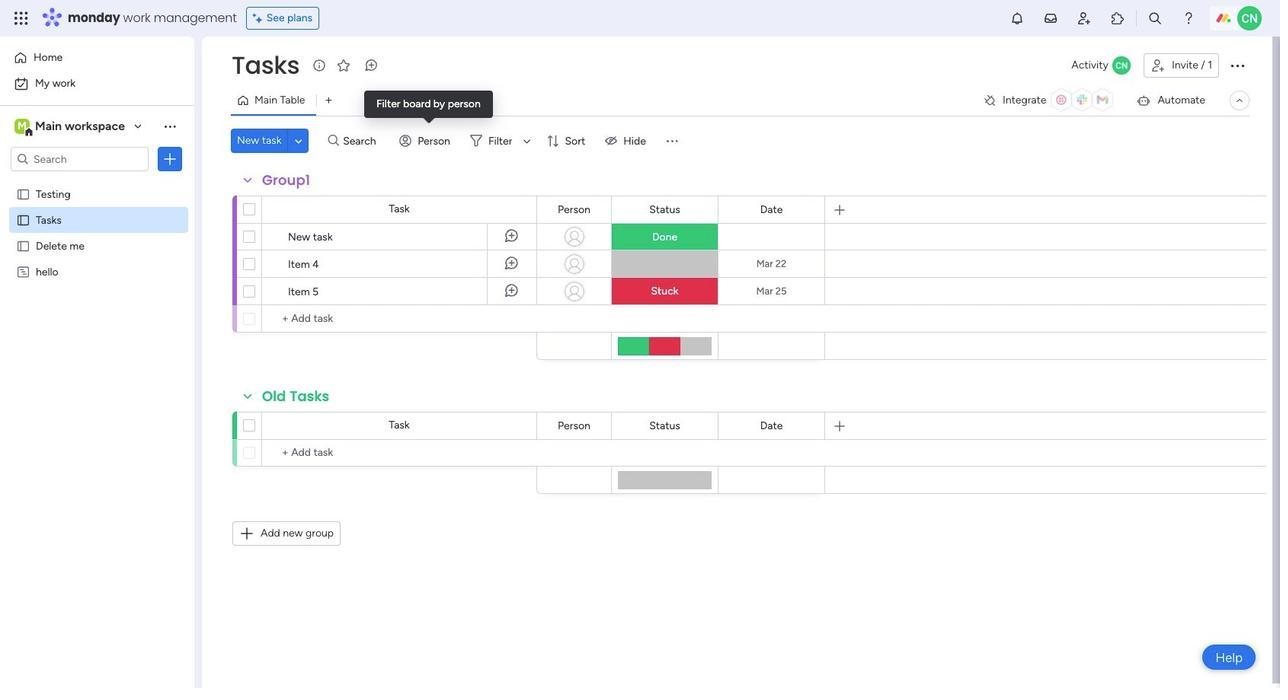 Task type: locate. For each thing, give the bounding box(es) containing it.
workspace selection element
[[14, 117, 127, 137]]

workspace image
[[14, 118, 30, 135]]

arrow down image
[[518, 132, 536, 150]]

show board description image
[[310, 58, 329, 73]]

2 vertical spatial option
[[0, 180, 194, 183]]

options image
[[162, 152, 178, 167]]

1 vertical spatial public board image
[[16, 239, 30, 253]]

add to favorites image
[[336, 58, 351, 73]]

None field
[[228, 50, 303, 82], [258, 171, 314, 191], [554, 202, 594, 218], [646, 202, 684, 218], [757, 202, 787, 218], [258, 387, 333, 407], [554, 418, 594, 435], [646, 418, 684, 435], [757, 418, 787, 435], [228, 50, 303, 82], [258, 171, 314, 191], [554, 202, 594, 218], [646, 202, 684, 218], [757, 202, 787, 218], [258, 387, 333, 407], [554, 418, 594, 435], [646, 418, 684, 435], [757, 418, 787, 435]]

workspace options image
[[162, 119, 178, 134]]

help image
[[1181, 11, 1196, 26]]

invite members image
[[1077, 11, 1092, 26]]

cool name image
[[1238, 6, 1262, 30]]

1 public board image from the top
[[16, 213, 30, 227]]

0 vertical spatial public board image
[[16, 213, 30, 227]]

1 vertical spatial option
[[9, 72, 185, 96]]

collapse board header image
[[1234, 95, 1246, 107]]

menu image
[[664, 133, 680, 149]]

monday marketplace image
[[1110, 11, 1126, 26]]

list box
[[0, 178, 194, 490]]

search everything image
[[1148, 11, 1163, 26]]

option
[[9, 46, 185, 70], [9, 72, 185, 96], [0, 180, 194, 183]]

notifications image
[[1010, 11, 1025, 26]]

options image
[[1229, 56, 1247, 75]]

public board image
[[16, 213, 30, 227], [16, 239, 30, 253]]

public board image
[[16, 187, 30, 201]]

Search field
[[339, 130, 385, 152]]



Task type: vqa. For each thing, say whether or not it's contained in the screenshot.
Collapse board header icon
yes



Task type: describe. For each thing, give the bounding box(es) containing it.
2 public board image from the top
[[16, 239, 30, 253]]

+ Add task text field
[[270, 444, 530, 463]]

board activity image
[[1113, 56, 1131, 75]]

0 vertical spatial option
[[9, 46, 185, 70]]

select product image
[[14, 11, 29, 26]]

start a board discussion image
[[364, 58, 379, 73]]

Search in workspace field
[[32, 151, 127, 168]]

+ Add task text field
[[270, 310, 530, 328]]

see plans image
[[253, 10, 267, 27]]

v2 search image
[[328, 132, 339, 150]]

add view image
[[326, 95, 332, 106]]

update feed image
[[1043, 11, 1059, 26]]

angle down image
[[295, 135, 302, 147]]



